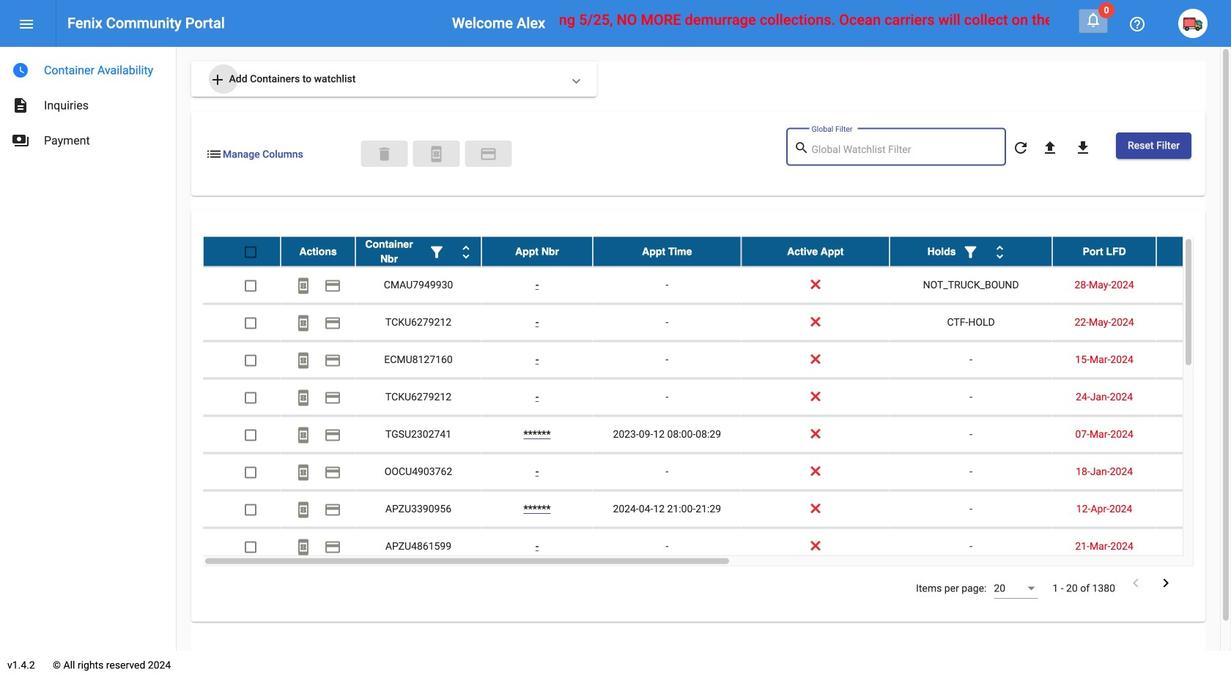 Task type: vqa. For each thing, say whether or not it's contained in the screenshot.
eighth column header from right
yes



Task type: describe. For each thing, give the bounding box(es) containing it.
5 row from the top
[[203, 379, 1231, 417]]

delete image
[[376, 146, 393, 163]]

6 column header from the left
[[890, 237, 1053, 266]]

6 row from the top
[[203, 417, 1231, 454]]

7 column header from the left
[[1053, 237, 1157, 266]]

3 row from the top
[[203, 305, 1231, 342]]

8 cell from the top
[[1157, 529, 1231, 566]]

8 column header from the left
[[1157, 237, 1231, 266]]

3 cell from the top
[[1157, 342, 1231, 379]]

4 column header from the left
[[593, 237, 741, 266]]

7 row from the top
[[203, 454, 1231, 491]]

5 cell from the top
[[1157, 417, 1231, 453]]

4 cell from the top
[[1157, 379, 1231, 416]]



Task type: locate. For each thing, give the bounding box(es) containing it.
6 cell from the top
[[1157, 454, 1231, 491]]

9 row from the top
[[203, 529, 1231, 566]]

2 column header from the left
[[355, 237, 482, 266]]

navigation
[[0, 47, 176, 158]]

8 row from the top
[[203, 491, 1231, 529]]

1 row from the top
[[203, 237, 1231, 267]]

5 column header from the left
[[741, 237, 890, 266]]

row
[[203, 237, 1231, 267], [203, 267, 1231, 305], [203, 305, 1231, 342], [203, 342, 1231, 379], [203, 379, 1231, 417], [203, 417, 1231, 454], [203, 454, 1231, 491], [203, 491, 1231, 529], [203, 529, 1231, 566]]

cell
[[1157, 267, 1231, 304], [1157, 305, 1231, 341], [1157, 342, 1231, 379], [1157, 379, 1231, 416], [1157, 417, 1231, 453], [1157, 454, 1231, 491], [1157, 491, 1231, 528], [1157, 529, 1231, 566]]

2 cell from the top
[[1157, 305, 1231, 341]]

7 cell from the top
[[1157, 491, 1231, 528]]

3 column header from the left
[[482, 237, 593, 266]]

1 cell from the top
[[1157, 267, 1231, 304]]

no color image
[[12, 62, 29, 79], [12, 132, 29, 150], [1041, 139, 1059, 157], [1074, 139, 1092, 157], [794, 140, 812, 157], [205, 146, 223, 163], [428, 146, 445, 163], [428, 244, 446, 261], [457, 244, 475, 261], [324, 352, 342, 370], [295, 427, 312, 444], [324, 427, 342, 444], [324, 464, 342, 482], [1127, 575, 1145, 593]]

4 row from the top
[[203, 342, 1231, 379]]

no color image
[[1085, 11, 1102, 29], [18, 15, 35, 33], [1129, 15, 1146, 33], [209, 71, 226, 89], [12, 97, 29, 114], [1012, 139, 1030, 157], [480, 146, 497, 163], [962, 244, 980, 261], [991, 244, 1009, 261], [295, 277, 312, 295], [324, 277, 342, 295], [295, 315, 312, 332], [324, 315, 342, 332], [295, 352, 312, 370], [295, 389, 312, 407], [324, 389, 342, 407], [295, 464, 312, 482], [295, 502, 312, 519], [324, 502, 342, 519], [295, 539, 312, 557], [324, 539, 342, 557], [1157, 575, 1175, 593]]

Global Watchlist Filter field
[[812, 144, 999, 156]]

grid
[[203, 237, 1231, 567]]

column header
[[281, 237, 355, 266], [355, 237, 482, 266], [482, 237, 593, 266], [593, 237, 741, 266], [741, 237, 890, 266], [890, 237, 1053, 266], [1053, 237, 1157, 266], [1157, 237, 1231, 266]]

1 column header from the left
[[281, 237, 355, 266]]

2 row from the top
[[203, 267, 1231, 305]]



